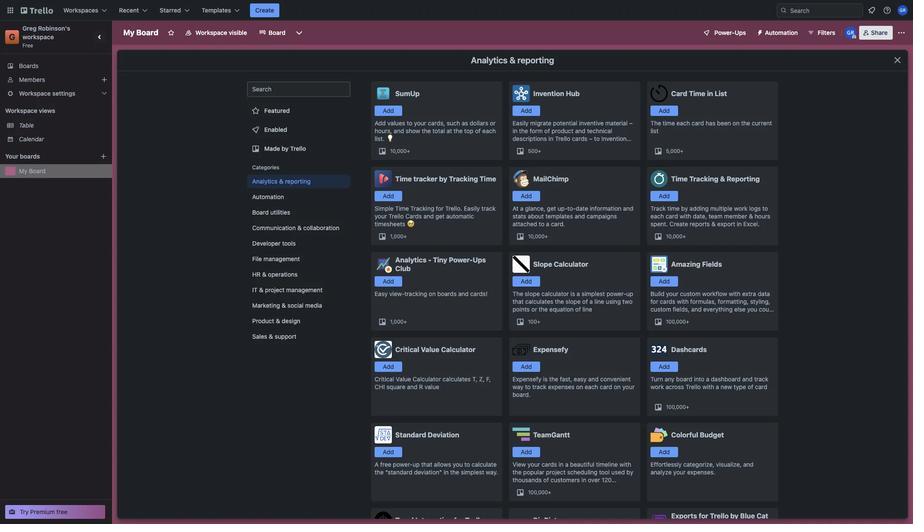 Task type: locate. For each thing, give the bounding box(es) containing it.
by inside the view your cards in a beautiful timeline with the popular project scheduling tool used by thousands of customers in over 120 countries.
[[627, 469, 634, 476]]

trello down enabled link
[[290, 145, 306, 152]]

the for card
[[651, 120, 662, 127]]

time inside the time each card has been on the current list
[[663, 120, 676, 127]]

your
[[5, 153, 18, 160]]

2 vertical spatial analytics
[[396, 256, 427, 264]]

it & project management
[[252, 287, 323, 294]]

the inside expensefy is the fast, easy and convenient way to track expenses on each card on your board.
[[550, 376, 559, 383]]

card right the type at right bottom
[[756, 384, 768, 391]]

1 vertical spatial power-
[[449, 256, 473, 264]]

0 vertical spatial easily
[[513, 120, 529, 127]]

my
[[123, 28, 135, 37], [19, 167, 27, 175]]

with left date, on the top right of page
[[680, 213, 692, 220]]

trello down product
[[556, 135, 571, 142]]

workspace visible button
[[180, 26, 252, 40]]

up
[[627, 290, 634, 298], [413, 461, 420, 469]]

custom up need.
[[651, 306, 672, 313]]

card down convenient at the bottom of the page
[[600, 384, 613, 391]]

the slope calculator is a simplest power-up that calculates the slope of a line using two points or the equation of line
[[513, 290, 634, 313]]

calculator for critical value calculator calculates t, z, f, chi square and r value
[[413, 376, 441, 383]]

0 horizontal spatial cards
[[542, 461, 558, 469]]

0 horizontal spatial is
[[544, 376, 548, 383]]

0 horizontal spatial for
[[436, 205, 444, 212]]

filters button
[[806, 26, 839, 40]]

greg robinson (gregrobinson96) image
[[898, 5, 909, 16]]

1,000 + down view-
[[391, 319, 407, 325]]

1 vertical spatial create
[[670, 221, 689, 228]]

0 vertical spatial custom
[[681, 290, 701, 298]]

100,000 + down thousands
[[529, 490, 552, 496]]

for down build at right
[[651, 298, 659, 306]]

marketing
[[252, 302, 280, 309]]

view-
[[390, 290, 405, 298]]

your down simple
[[375, 213, 387, 220]]

board utilities link
[[247, 206, 351, 220]]

to up hours
[[763, 205, 769, 212]]

add button up simple
[[375, 191, 403, 202]]

0 vertical spatial track
[[482, 205, 496, 212]]

automation down search image
[[766, 29, 799, 36]]

of down migrate
[[545, 127, 550, 135]]

for inside simple time tracking for trello. easily track your trello cards and get automatic timesheets 🥹
[[436, 205, 444, 212]]

0 horizontal spatial the
[[513, 290, 524, 298]]

0 horizontal spatial 10,000 +
[[391, 148, 410, 154]]

2 horizontal spatial cards
[[661, 298, 676, 306]]

1 horizontal spatial is
[[571, 290, 576, 298]]

1,000 for analytics - tiny power-ups club
[[391, 319, 404, 325]]

greg robinson (gregrobinson96) image
[[845, 27, 857, 39]]

time for card time in list
[[663, 120, 676, 127]]

10,000 + down attached
[[529, 233, 548, 240]]

add up glance,
[[521, 192, 532, 200]]

the inside the time each card has been on the current list
[[742, 120, 751, 127]]

free right premium
[[56, 509, 68, 516]]

0 horizontal spatial you
[[453, 461, 463, 469]]

the down allows
[[451, 469, 460, 476]]

and down inventive
[[576, 127, 586, 135]]

1 vertical spatial that
[[422, 461, 433, 469]]

1 horizontal spatial calculator
[[441, 346, 476, 354]]

time right track
[[668, 205, 680, 212]]

0 horizontal spatial reporting
[[285, 178, 311, 185]]

2 vertical spatial 100,000 +
[[529, 490, 552, 496]]

the inside the slope calculator is a simplest power-up that calculates the slope of a line using two points or the equation of line
[[513, 290, 524, 298]]

1 vertical spatial workspace
[[19, 90, 51, 97]]

0 horizontal spatial tracking
[[411, 205, 435, 212]]

track right 'dashboard' in the bottom of the page
[[755, 376, 769, 383]]

dollars
[[470, 120, 489, 127]]

board inside text box
[[136, 28, 159, 37]]

0 vertical spatial boards
[[20, 153, 40, 160]]

share button
[[860, 26, 894, 40]]

0 horizontal spatial work
[[651, 384, 665, 391]]

of down dollars
[[476, 127, 481, 135]]

sales & support link
[[247, 330, 351, 344]]

1 horizontal spatial that
[[513, 298, 524, 306]]

0 horizontal spatial analytics
[[252, 178, 278, 185]]

board left star or unstar board icon at the left
[[136, 28, 159, 37]]

+ for teamgantt
[[548, 490, 552, 496]]

work inside track time by adding multiple work logs to each card with date, team member & hours spent. create reports & export in excel.
[[735, 205, 748, 212]]

sumup
[[396, 90, 420, 98]]

analytics inside 'link'
[[252, 178, 278, 185]]

1 vertical spatial slope
[[566, 298, 581, 306]]

add up simple
[[383, 192, 394, 200]]

add up 'points'
[[521, 278, 532, 285]]

critical for critical value calculator
[[396, 346, 420, 354]]

each left has
[[677, 120, 691, 127]]

add up the view
[[521, 449, 532, 456]]

to inside add values to your cards, such as dollars or hours, and show the total at the top of each list. 💡
[[407, 120, 413, 127]]

free
[[381, 461, 392, 469], [56, 509, 68, 516]]

custom up formulas,
[[681, 290, 701, 298]]

to inside a free power-up that allows you to calculate the "standard deviation" in the simplest way.
[[465, 461, 470, 469]]

fields
[[703, 261, 723, 268]]

add button up the view
[[513, 447, 541, 458]]

0 vertical spatial time
[[663, 120, 676, 127]]

my down recent
[[123, 28, 135, 37]]

1 vertical spatial 100,000
[[667, 404, 687, 411]]

at a glance, get up-to-date information and stats about templates and campaigns attached to a card.
[[513, 205, 634, 228]]

time inside track time by adding multiple work logs to each card with date, team member & hours spent. create reports & export in excel.
[[668, 205, 680, 212]]

or up 100 +
[[532, 306, 538, 313]]

1 horizontal spatial easily
[[513, 120, 529, 127]]

and down values
[[394, 127, 404, 135]]

workspace settings
[[19, 90, 75, 97]]

1 horizontal spatial calculates
[[526, 298, 554, 306]]

boards
[[19, 62, 39, 69]]

0 horizontal spatial invention
[[534, 90, 565, 98]]

1,000 +
[[391, 233, 407, 240], [391, 319, 407, 325]]

100,000 + down "fields,"
[[667, 319, 690, 325]]

1,000 down timesheets
[[391, 233, 404, 240]]

descriptions
[[513, 135, 547, 142]]

Search text field
[[247, 82, 351, 97]]

get inside simple time tracking for trello. easily track your trello cards and get automatic timesheets 🥹
[[436, 213, 445, 220]]

0 horizontal spatial project
[[265, 287, 285, 294]]

critical for critical value calculator calculates t, z, f, chi square and r value
[[375, 376, 395, 383]]

the inside the view your cards in a beautiful timeline with the popular project scheduling tool used by thousands of customers in over 120 countries.
[[513, 469, 522, 476]]

calendar
[[19, 135, 44, 143]]

value inside "critical value calculator calculates t, z, f, chi square and r value"
[[396, 376, 411, 383]]

1 vertical spatial critical
[[375, 376, 395, 383]]

up inside a free power-up that allows you to calculate the "standard deviation" in the simplest way.
[[413, 461, 420, 469]]

add button for colorful budget
[[651, 447, 679, 458]]

board left utilities
[[252, 209, 269, 216]]

and inside simple time tracking for trello. easily track your trello cards and get automatic timesheets 🥹
[[424, 213, 434, 220]]

1 horizontal spatial custom
[[681, 290, 701, 298]]

1 horizontal spatial critical
[[396, 346, 420, 354]]

calculates
[[526, 298, 554, 306], [443, 376, 471, 383]]

0 horizontal spatial line
[[583, 306, 593, 313]]

0 vertical spatial my board
[[123, 28, 159, 37]]

your inside effortlessly categorize, visualize, and analyze your expenses.
[[674, 469, 686, 476]]

1 vertical spatial free
[[56, 509, 68, 516]]

try
[[20, 509, 29, 516]]

work up member at the right top
[[735, 205, 748, 212]]

custom
[[681, 290, 701, 298], [651, 306, 672, 313]]

add for mailchimp
[[521, 192, 532, 200]]

add for invention hub
[[521, 107, 532, 114]]

add button for time tracking & reporting
[[651, 191, 679, 202]]

expensefy down 100 +
[[534, 346, 569, 354]]

100,000 for teamgantt
[[529, 490, 548, 496]]

0 vertical spatial 1,000 +
[[391, 233, 407, 240]]

in down member at the right top
[[738, 221, 742, 228]]

add button for expensefy
[[513, 362, 541, 372]]

1 horizontal spatial 10,000 +
[[529, 233, 548, 240]]

1 horizontal spatial value
[[421, 346, 440, 354]]

2 horizontal spatial tracking
[[690, 175, 719, 183]]

to inside expensefy is the fast, easy and convenient way to track expenses on each card on your board.
[[526, 384, 531, 391]]

+ for time tracking & reporting
[[683, 233, 687, 240]]

add button up track
[[651, 191, 679, 202]]

material
[[606, 120, 628, 127]]

1 horizontal spatial line
[[595, 298, 605, 306]]

board link
[[254, 26, 291, 40]]

1 horizontal spatial ups
[[735, 29, 747, 36]]

add button for analytics - tiny power-ups club
[[375, 277, 403, 287]]

get left automatic
[[436, 213, 445, 220]]

values
[[388, 120, 406, 127]]

10,000 + down 💡
[[391, 148, 410, 154]]

10,000 for sumup
[[391, 148, 407, 154]]

ups inside analytics - tiny power-ups club
[[473, 256, 486, 264]]

cards inside the view your cards in a beautiful timeline with the popular project scheduling tool used by thousands of customers in over 120 countries.
[[542, 461, 558, 469]]

1 vertical spatial value
[[396, 376, 411, 383]]

workspace for workspace visible
[[196, 29, 227, 36]]

table
[[19, 122, 34, 129]]

the for slope
[[513, 290, 524, 298]]

0 horizontal spatial value
[[396, 376, 411, 383]]

t,
[[473, 376, 478, 383]]

your inside expensefy is the fast, easy and convenient way to track expenses on each card on your board.
[[623, 384, 635, 391]]

adding
[[690, 205, 709, 212]]

greg robinson's workspace link
[[22, 25, 72, 41]]

add for card time in list
[[659, 107, 671, 114]]

add button up square at left
[[375, 362, 403, 372]]

need.
[[651, 314, 667, 321]]

way
[[513, 384, 524, 391]]

5,000
[[667, 148, 681, 154]]

1 vertical spatial reporting
[[285, 178, 311, 185]]

1 vertical spatial my
[[19, 167, 27, 175]]

standard deviation
[[396, 432, 460, 439]]

0 vertical spatial 100,000
[[667, 319, 687, 325]]

made by trello
[[265, 145, 306, 152]]

critical up square at left
[[396, 346, 420, 354]]

1 vertical spatial simplest
[[461, 469, 485, 476]]

tracking
[[405, 290, 428, 298]]

0 vertical spatial critical
[[396, 346, 420, 354]]

reporting up invention hub on the right of page
[[518, 55, 555, 65]]

member
[[725, 213, 748, 220]]

communication
[[252, 224, 296, 232]]

1 vertical spatial –
[[590, 135, 593, 142]]

by left adding
[[682, 205, 689, 212]]

0 vertical spatial work
[[735, 205, 748, 212]]

views
[[39, 107, 55, 114]]

points
[[513, 306, 530, 313]]

add button up a
[[375, 447, 403, 458]]

equation
[[550, 306, 574, 313]]

1,000 for time tracker by tracking time
[[391, 233, 404, 240]]

each inside the time each card has been on the current list
[[677, 120, 691, 127]]

board down "your boards with 1 items" "element"
[[29, 167, 46, 175]]

critical inside "critical value calculator calculates t, z, f, chi square and r value"
[[375, 376, 395, 383]]

on right been in the top of the page
[[733, 120, 740, 127]]

1 horizontal spatial invention
[[602, 135, 627, 142]]

using
[[606, 298, 621, 306]]

product & design link
[[247, 315, 351, 328]]

workspace
[[22, 33, 54, 41]]

0 vertical spatial simplest
[[582, 290, 606, 298]]

simplest right calculator
[[582, 290, 606, 298]]

2 horizontal spatial 10,000
[[667, 233, 683, 240]]

that inside the slope calculator is a simplest power-up that calculates the slope of a line using two points or the equation of line
[[513, 298, 524, 306]]

add for analytics - tiny power-ups club
[[383, 278, 394, 285]]

easy
[[574, 376, 587, 383]]

add inside add values to your cards, such as dollars or hours, and show the total at the top of each list. 💡
[[375, 120, 386, 127]]

add button up migrate
[[513, 106, 541, 116]]

settings
[[52, 90, 75, 97]]

10,000 + down spent.
[[667, 233, 687, 240]]

the up equation
[[555, 298, 565, 306]]

a left new in the right of the page
[[716, 384, 720, 391]]

0 vertical spatial cards
[[573, 135, 588, 142]]

2 1,000 from the top
[[391, 319, 404, 325]]

-
[[429, 256, 432, 264]]

+ for sumup
[[407, 148, 410, 154]]

0 vertical spatial is
[[571, 290, 576, 298]]

across
[[666, 384, 685, 391]]

1 vertical spatial analytics & reporting
[[252, 178, 311, 185]]

with inside turn any board into a dashboard and track work across trello with a new type of card
[[703, 384, 715, 391]]

project
[[265, 287, 285, 294], [547, 469, 566, 476]]

with up the used
[[620, 461, 632, 469]]

expensefy up way
[[513, 376, 542, 383]]

each
[[677, 120, 691, 127], [483, 127, 496, 135], [651, 213, 665, 220], [585, 384, 599, 391]]

date,
[[694, 213, 708, 220]]

0 vertical spatial automation
[[766, 29, 799, 36]]

100
[[529, 319, 538, 325]]

file management link
[[247, 252, 351, 266]]

calculator up t,
[[441, 346, 476, 354]]

add button for standard deviation
[[375, 447, 403, 458]]

0 vertical spatial my
[[123, 28, 135, 37]]

100,000 + down across
[[667, 404, 690, 411]]

robinson's
[[38, 25, 70, 32]]

free inside button
[[56, 509, 68, 516]]

1 vertical spatial analytics
[[252, 178, 278, 185]]

10,000 + for time tracking & reporting
[[667, 233, 687, 240]]

and left "r"
[[407, 384, 418, 391]]

workspaces
[[63, 6, 98, 14]]

1 vertical spatial you
[[453, 461, 463, 469]]

work down turn
[[651, 384, 665, 391]]

expensefy inside expensefy is the fast, easy and convenient way to track expenses on each card on your board.
[[513, 376, 542, 383]]

1,000 down view-
[[391, 319, 404, 325]]

1 vertical spatial calculator
[[441, 346, 476, 354]]

100 +
[[529, 319, 541, 325]]

add board image
[[100, 153, 107, 160]]

easy view-tracking on boards and cards!
[[375, 290, 488, 298]]

is inside the slope calculator is a simplest power-up that calculates the slope of a line using two points or the equation of line
[[571, 290, 576, 298]]

1 horizontal spatial the
[[651, 120, 662, 127]]

ups up cards!
[[473, 256, 486, 264]]

1 1,000 + from the top
[[391, 233, 407, 240]]

calculator for critical value calculator
[[441, 346, 476, 354]]

my board
[[123, 28, 159, 37], [19, 167, 46, 175]]

tracking up "trello."
[[449, 175, 479, 183]]

0 vertical spatial create
[[255, 6, 275, 14]]

100,000
[[667, 319, 687, 325], [667, 404, 687, 411], [529, 490, 548, 496]]

you down the styling,
[[748, 306, 758, 313]]

add button for invention hub
[[513, 106, 541, 116]]

1 horizontal spatial you
[[748, 306, 758, 313]]

2 horizontal spatial calculator
[[554, 261, 589, 268]]

1 vertical spatial cards
[[661, 298, 676, 306]]

get up templates
[[547, 205, 557, 212]]

automation inside button
[[766, 29, 799, 36]]

&
[[510, 55, 516, 65], [721, 175, 726, 183], [279, 178, 284, 185], [750, 213, 754, 220], [712, 221, 716, 228], [298, 224, 302, 232], [262, 271, 267, 278], [259, 287, 264, 294], [282, 302, 286, 309], [276, 318, 280, 325], [269, 333, 273, 340]]

developer tools link
[[247, 237, 351, 251]]

my board down your boards
[[19, 167, 46, 175]]

create inside track time by adding multiple work logs to each card with date, team member & hours spent. create reports & export in excel.
[[670, 221, 689, 228]]

the
[[742, 120, 751, 127], [422, 127, 431, 135], [454, 127, 463, 135], [520, 127, 529, 135], [555, 298, 565, 306], [539, 306, 548, 313], [550, 376, 559, 383], [375, 469, 384, 476], [451, 469, 460, 476], [513, 469, 522, 476]]

1 horizontal spatial cards
[[573, 135, 588, 142]]

workspace for workspace views
[[5, 107, 37, 114]]

1 horizontal spatial up
[[627, 290, 634, 298]]

spent.
[[651, 221, 669, 228]]

workspace inside popup button
[[19, 90, 51, 97]]

card left has
[[692, 120, 705, 127]]

calculates left t,
[[443, 376, 471, 383]]

power- inside the slope calculator is a simplest power-up that calculates the slope of a line using two points or the equation of line
[[607, 290, 627, 298]]

0 vertical spatial or
[[490, 120, 496, 127]]

calculator up "value"
[[413, 376, 441, 383]]

0 vertical spatial reporting
[[518, 55, 555, 65]]

0 horizontal spatial 10,000
[[391, 148, 407, 154]]

amazing
[[672, 261, 701, 268]]

enabled link
[[247, 121, 351, 139]]

0 vertical spatial calculates
[[526, 298, 554, 306]]

trello inside exports for trello by blue cat (csv, excel)
[[711, 513, 729, 520]]

track inside turn any board into a dashboard and track work across trello with a new type of card
[[755, 376, 769, 383]]

1,000 + for analytics - tiny power-ups club
[[391, 319, 407, 325]]

each down easy
[[585, 384, 599, 391]]

0 vertical spatial up
[[627, 290, 634, 298]]

cards down build at right
[[661, 298, 676, 306]]

1 horizontal spatial my
[[123, 28, 135, 37]]

0 horizontal spatial create
[[255, 6, 275, 14]]

up up two
[[627, 290, 634, 298]]

by inside track time by adding multiple work logs to each card with date, team member & hours spent. create reports & export in excel.
[[682, 205, 689, 212]]

formatting,
[[719, 298, 749, 306]]

add for time tracker by tracking time
[[383, 192, 394, 200]]

the down a
[[375, 469, 384, 476]]

add button for time tracker by tracking time
[[375, 191, 403, 202]]

add
[[383, 107, 394, 114], [521, 107, 532, 114], [659, 107, 671, 114], [375, 120, 386, 127], [383, 192, 394, 200], [521, 192, 532, 200], [659, 192, 671, 200], [383, 278, 394, 285], [521, 278, 532, 285], [659, 278, 671, 285], [383, 363, 394, 371], [521, 363, 532, 371], [659, 363, 671, 371], [383, 449, 394, 456], [521, 449, 532, 456], [659, 449, 671, 456]]

2 horizontal spatial for
[[699, 513, 709, 520]]

power-
[[607, 290, 627, 298], [393, 461, 413, 469]]

to up show
[[407, 120, 413, 127]]

your inside build your custom workflow with extra data for cards with formulas, formatting, styling, custom fields, and everything else you could need.
[[667, 290, 679, 298]]

power- left sm image
[[715, 29, 735, 36]]

100,000 + for dashcards
[[667, 404, 690, 411]]

management up operations
[[264, 255, 300, 263]]

1 vertical spatial or
[[532, 306, 538, 313]]

1 1,000 from the top
[[391, 233, 404, 240]]

workspace visible
[[196, 29, 247, 36]]

track right way
[[533, 384, 547, 391]]

100,000 + for amazing fields
[[667, 319, 690, 325]]

0 horizontal spatial boards
[[20, 153, 40, 160]]

add button for mailchimp
[[513, 191, 541, 202]]

add for dashcards
[[659, 363, 671, 371]]

10,000 for time tracking & reporting
[[667, 233, 683, 240]]

the up list
[[651, 120, 662, 127]]

calculates inside "critical value calculator calculates t, z, f, chi square and r value"
[[443, 376, 471, 383]]

1 vertical spatial up
[[413, 461, 420, 469]]

expensefy
[[534, 346, 569, 354], [513, 376, 542, 383]]

automation link
[[247, 190, 351, 204]]

2 1,000 + from the top
[[391, 319, 407, 325]]

cards inside easily migrate potential inventive material – in the form of product and technical descriptions in trello cards – to invention hub.
[[573, 135, 588, 142]]

10,000 down 💡
[[391, 148, 407, 154]]

expensefy for expensefy is the fast, easy and convenient way to track expenses on each card on your board.
[[513, 376, 542, 383]]

0 horizontal spatial or
[[490, 120, 496, 127]]

file
[[252, 255, 262, 263]]

project up 'customers'
[[547, 469, 566, 476]]

2 horizontal spatial analytics
[[471, 55, 508, 65]]

0 horizontal spatial critical
[[375, 376, 395, 383]]

create up board link
[[255, 6, 275, 14]]

100,000 down thousands
[[529, 490, 548, 496]]

try premium free
[[20, 509, 68, 516]]

expensefy for expensefy
[[534, 346, 569, 354]]

of inside add values to your cards, such as dollars or hours, and show the total at the top of each list. 💡
[[476, 127, 481, 135]]

0 horizontal spatial that
[[422, 461, 433, 469]]

Search field
[[788, 4, 863, 17]]

0 vertical spatial –
[[630, 120, 633, 127]]

0 vertical spatial 100,000 +
[[667, 319, 690, 325]]

your inside simple time tracking for trello. easily track your trello cards and get automatic timesheets 🥹
[[375, 213, 387, 220]]

potential
[[554, 120, 578, 127]]

0 vertical spatial analytics
[[471, 55, 508, 65]]

the down the view
[[513, 469, 522, 476]]

1,000 + for time tracker by tracking time
[[391, 233, 407, 240]]

technical
[[588, 127, 613, 135]]

boards down analytics - tiny power-ups club
[[438, 290, 457, 298]]

a free power-up that allows you to calculate the "standard deviation" in the simplest way.
[[375, 461, 498, 476]]

free inside a free power-up that allows you to calculate the "standard deviation" in the simplest way.
[[381, 461, 392, 469]]

add for expensefy
[[521, 363, 532, 371]]

calculator right slope
[[554, 261, 589, 268]]

create
[[255, 6, 275, 14], [670, 221, 689, 228]]

100,000 for dashcards
[[667, 404, 687, 411]]

calculator inside "critical value calculator calculates t, z, f, chi square and r value"
[[413, 376, 441, 383]]

back to home image
[[21, 3, 53, 17]]

workspace inside "button"
[[196, 29, 227, 36]]

and down formulas,
[[692, 306, 702, 313]]

project down hr & operations
[[265, 287, 285, 294]]

everything
[[704, 306, 733, 313]]

trello inside simple time tracking for trello. easily track your trello cards and get automatic timesheets 🥹
[[389, 213, 404, 220]]

0 vertical spatial expensefy
[[534, 346, 569, 354]]

add for sumup
[[383, 107, 394, 114]]

marketing & social media link
[[247, 299, 351, 313]]

time
[[663, 120, 676, 127], [668, 205, 680, 212]]

star or unstar board image
[[168, 29, 175, 36]]

into
[[695, 376, 705, 383]]

with down into
[[703, 384, 715, 391]]

1 horizontal spatial or
[[532, 306, 538, 313]]

is left fast,
[[544, 376, 548, 383]]

cards up popular on the right bottom of page
[[542, 461, 558, 469]]

in up "hub."
[[513, 127, 518, 135]]

and inside "critical value calculator calculates t, z, f, chi square and r value"
[[407, 384, 418, 391]]

0 horizontal spatial up
[[413, 461, 420, 469]]

for inside exports for trello by blue cat (csv, excel)
[[699, 513, 709, 520]]

1 vertical spatial 1,000
[[391, 319, 404, 325]]

enabled
[[265, 126, 287, 133]]

1 horizontal spatial my board
[[123, 28, 159, 37]]

100,000 for amazing fields
[[667, 319, 687, 325]]

1 horizontal spatial project
[[547, 469, 566, 476]]

1 horizontal spatial for
[[651, 298, 659, 306]]



Task type: vqa. For each thing, say whether or not it's contained in the screenshot.
forward
no



Task type: describe. For each thing, give the bounding box(es) containing it.
board
[[677, 376, 693, 383]]

tracking inside simple time tracking for trello. easily track your trello cards and get automatic timesheets 🥹
[[411, 205, 435, 212]]

budget
[[701, 432, 725, 439]]

on inside the time each card has been on the current list
[[733, 120, 740, 127]]

to inside at a glance, get up-to-date information and stats about templates and campaigns attached to a card.
[[539, 221, 545, 228]]

effortlessly
[[651, 461, 682, 469]]

primary element
[[0, 0, 914, 21]]

a left the using
[[590, 298, 593, 306]]

show menu image
[[898, 28, 907, 37]]

card inside expensefy is the fast, easy and convenient way to track expenses on each card on your board.
[[600, 384, 613, 391]]

been
[[718, 120, 732, 127]]

add button for sumup
[[375, 106, 403, 116]]

list.
[[375, 135, 385, 142]]

work inside turn any board into a dashboard and track work across trello with a new type of card
[[651, 384, 665, 391]]

timeline
[[597, 461, 618, 469]]

excel.
[[744, 221, 760, 228]]

product & design
[[252, 318, 301, 325]]

search image
[[781, 7, 788, 14]]

in inside track time by adding multiple work logs to each card with date, team member & hours spent. create reports & export in excel.
[[738, 221, 742, 228]]

it
[[252, 287, 258, 294]]

analytics inside analytics - tiny power-ups club
[[396, 256, 427, 264]]

each inside track time by adding multiple work logs to each card with date, team member & hours spent. create reports & export in excel.
[[651, 213, 665, 220]]

for inside build your custom workflow with extra data for cards with formulas, formatting, styling, custom fields, and everything else you could need.
[[651, 298, 659, 306]]

add for critical value calculator
[[383, 363, 394, 371]]

card
[[672, 90, 688, 98]]

your inside add values to your cards, such as dollars or hours, and show the total at the top of each list. 💡
[[414, 120, 427, 127]]

add for teamgantt
[[521, 449, 532, 456]]

mailchimp
[[534, 175, 569, 183]]

tiny
[[433, 256, 448, 264]]

starred
[[160, 6, 181, 14]]

turn any board into a dashboard and track work across trello with a new type of card
[[651, 376, 769, 391]]

of right equation
[[576, 306, 581, 313]]

create inside button
[[255, 6, 275, 14]]

by right tracker
[[440, 175, 448, 183]]

exports
[[672, 513, 698, 520]]

total
[[433, 127, 445, 135]]

trello.
[[446, 205, 463, 212]]

recent button
[[114, 3, 153, 17]]

add for amazing fields
[[659, 278, 671, 285]]

time inside simple time tracking for trello. easily track your trello cards and get automatic timesheets 🥹
[[396, 205, 409, 212]]

1 horizontal spatial tracking
[[449, 175, 479, 183]]

in down scheduling
[[582, 477, 587, 484]]

a right at
[[521, 205, 524, 212]]

add button for teamgantt
[[513, 447, 541, 458]]

0 horizontal spatial –
[[590, 135, 593, 142]]

sm image
[[754, 26, 766, 38]]

beautiful
[[571, 461, 595, 469]]

automatic
[[447, 213, 474, 220]]

in left the list on the top of page
[[708, 90, 714, 98]]

track time by adding multiple work logs to each card with date, team member & hours spent. create reports & export in excel.
[[651, 205, 771, 228]]

thousands
[[513, 477, 542, 484]]

filters
[[818, 29, 836, 36]]

formulas,
[[691, 298, 717, 306]]

members
[[19, 76, 45, 83]]

to-
[[568, 205, 576, 212]]

1 horizontal spatial boards
[[438, 290, 457, 298]]

add button for critical value calculator
[[375, 362, 403, 372]]

my board inside text box
[[123, 28, 159, 37]]

hr & operations
[[252, 271, 298, 278]]

could
[[760, 306, 775, 313]]

500 +
[[529, 148, 542, 154]]

500
[[529, 148, 538, 154]]

and right information
[[624, 205, 634, 212]]

the left total
[[422, 127, 431, 135]]

on right tracking
[[429, 290, 436, 298]]

+ for mailchimp
[[545, 233, 548, 240]]

and inside add values to your cards, such as dollars or hours, and show the total at the top of each list. 💡
[[394, 127, 404, 135]]

easily inside easily migrate potential inventive material – in the form of product and technical descriptions in trello cards – to invention hub.
[[513, 120, 529, 127]]

of inside easily migrate potential inventive material – in the form of product and technical descriptions in trello cards – to invention hub.
[[545, 127, 550, 135]]

of inside the view your cards in a beautiful timeline with the popular project scheduling tool used by thousands of customers in over 120 countries.
[[544, 477, 550, 484]]

slope calculator
[[534, 261, 589, 268]]

add for standard deviation
[[383, 449, 394, 456]]

0 horizontal spatial custom
[[651, 306, 672, 313]]

or inside add values to your cards, such as dollars or hours, and show the total at the top of each list. 💡
[[490, 120, 496, 127]]

0 notifications image
[[867, 5, 878, 16]]

list
[[651, 127, 659, 135]]

to inside track time by adding multiple work logs to each card with date, team member & hours spent. create reports & export in excel.
[[763, 205, 769, 212]]

simplest inside a free power-up that allows you to calculate the "standard deviation" in the simplest way.
[[461, 469, 485, 476]]

add values to your cards, such as dollars or hours, and show the total at the top of each list. 💡
[[375, 120, 496, 142]]

board left customize views icon
[[269, 29, 286, 36]]

power- inside analytics - tiny power-ups club
[[449, 256, 473, 264]]

add button for dashcards
[[651, 362, 679, 372]]

stats
[[513, 213, 527, 220]]

starred button
[[155, 3, 195, 17]]

track inside simple time tracking for trello. easily track your trello cards and get automatic timesheets 🥹
[[482, 205, 496, 212]]

board.
[[513, 391, 531, 399]]

workspace for workspace settings
[[19, 90, 51, 97]]

open information menu image
[[884, 6, 892, 15]]

time for time tracking & reporting
[[668, 205, 680, 212]]

of inside turn any board into a dashboard and track work across trello with a new type of card
[[748, 384, 754, 391]]

hr & operations link
[[247, 268, 351, 282]]

tool
[[600, 469, 610, 476]]

card inside the time each card has been on the current list
[[692, 120, 705, 127]]

templates
[[546, 213, 574, 220]]

Board name text field
[[119, 26, 163, 40]]

card inside track time by adding multiple work logs to each card with date, team member & hours spent. create reports & export in excel.
[[666, 213, 679, 220]]

the inside easily migrate potential inventive material – in the form of product and technical descriptions in trello cards – to invention hub.
[[520, 127, 529, 135]]

1 horizontal spatial slope
[[566, 298, 581, 306]]

1 horizontal spatial –
[[630, 120, 633, 127]]

+ for amazing fields
[[687, 319, 690, 325]]

with up "fields,"
[[678, 298, 689, 306]]

migrate
[[531, 120, 552, 127]]

countries.
[[513, 485, 541, 492]]

my inside text box
[[123, 28, 135, 37]]

and inside easily migrate potential inventive material – in the form of product and technical descriptions in trello cards – to invention hub.
[[576, 127, 586, 135]]

and inside expensefy is the fast, easy and convenient way to track expenses on each card on your board.
[[589, 376, 599, 383]]

greg
[[22, 25, 37, 32]]

automation inside "link"
[[252, 193, 284, 201]]

the right at at top left
[[454, 127, 463, 135]]

build
[[651, 290, 665, 298]]

workspace views
[[5, 107, 55, 114]]

way.
[[486, 469, 498, 476]]

by right made at the left top of page
[[282, 145, 289, 152]]

add button for slope calculator
[[513, 277, 541, 287]]

a right into
[[707, 376, 710, 383]]

fields,
[[673, 306, 690, 313]]

+ for time tracker by tracking time
[[404, 233, 407, 240]]

deviation"
[[414, 469, 442, 476]]

customize views image
[[295, 28, 304, 37]]

cards,
[[428, 120, 446, 127]]

with inside track time by adding multiple work logs to each card with date, team member & hours spent. create reports & export in excel.
[[680, 213, 692, 220]]

your inside the view your cards in a beautiful timeline with the popular project scheduling tool used by thousands of customers in over 120 countries.
[[528, 461, 540, 469]]

workspace navigation collapse icon image
[[94, 31, 106, 43]]

multiple
[[711, 205, 733, 212]]

calculates inside the slope calculator is a simplest power-up that calculates the slope of a line using two points or the equation of line
[[526, 298, 554, 306]]

made
[[265, 145, 280, 152]]

boards inside "element"
[[20, 153, 40, 160]]

1 vertical spatial line
[[583, 306, 593, 313]]

categorize,
[[684, 461, 715, 469]]

0 vertical spatial management
[[264, 255, 300, 263]]

10,000 + for sumup
[[391, 148, 410, 154]]

a left card.
[[547, 221, 550, 228]]

that inside a free power-up that allows you to calculate the "standard deviation" in the simplest way.
[[422, 461, 433, 469]]

communication & collaboration
[[252, 224, 340, 232]]

to inside easily migrate potential inventive material – in the form of product and technical descriptions in trello cards – to invention hub.
[[595, 135, 600, 142]]

in up 'customers'
[[559, 461, 564, 469]]

cards inside build your custom workflow with extra data for cards with formulas, formatting, styling, custom fields, and everything else you could need.
[[661, 298, 676, 306]]

+ for dashcards
[[687, 404, 690, 411]]

free
[[22, 42, 33, 49]]

and inside build your custom workflow with extra data for cards with formulas, formatting, styling, custom fields, and everything else you could need.
[[692, 306, 702, 313]]

g
[[9, 32, 15, 42]]

your boards with 1 items element
[[5, 151, 87, 162]]

get inside at a glance, get up-to-date information and stats about templates and campaigns attached to a card.
[[547, 205, 557, 212]]

time tracking & reporting
[[672, 175, 760, 183]]

the up 100 +
[[539, 306, 548, 313]]

& inside 'link'
[[279, 178, 284, 185]]

with inside the view your cards in a beautiful timeline with the popular project scheduling tool used by thousands of customers in over 120 countries.
[[620, 461, 632, 469]]

power- inside a free power-up that allows you to calculate the "standard deviation" in the simplest way.
[[393, 461, 413, 469]]

1 vertical spatial management
[[286, 287, 323, 294]]

expensefy is the fast, easy and convenient way to track expenses on each card on your board.
[[513, 376, 635, 399]]

you inside build your custom workflow with extra data for cards with formulas, formatting, styling, custom fields, and everything else you could need.
[[748, 306, 758, 313]]

0 vertical spatial analytics & reporting
[[471, 55, 555, 65]]

in down product
[[549, 135, 554, 142]]

invention inside easily migrate potential inventive material – in the form of product and technical descriptions in trello cards – to invention hub.
[[602, 135, 627, 142]]

you inside a free power-up that allows you to calculate the "standard deviation" in the simplest way.
[[453, 461, 463, 469]]

templates
[[202, 6, 231, 14]]

board utilities
[[252, 209, 291, 216]]

with up formatting,
[[730, 290, 741, 298]]

styling,
[[751, 298, 771, 306]]

as
[[462, 120, 469, 127]]

the time each card has been on the current list
[[651, 120, 773, 135]]

analyze
[[651, 469, 672, 476]]

trello inside easily migrate potential inventive material – in the form of product and technical descriptions in trello cards – to invention hub.
[[556, 135, 571, 142]]

+ for invention hub
[[538, 148, 542, 154]]

r
[[419, 384, 423, 391]]

or inside the slope calculator is a simplest power-up that calculates the slope of a line using two points or the equation of line
[[532, 306, 538, 313]]

has
[[706, 120, 716, 127]]

a inside the view your cards in a beautiful timeline with the popular project scheduling tool used by thousands of customers in over 120 countries.
[[566, 461, 569, 469]]

0 vertical spatial invention
[[534, 90, 565, 98]]

and inside effortlessly categorize, visualize, and analyze your expenses.
[[744, 461, 754, 469]]

in inside a free power-up that allows you to calculate the "standard deviation" in the simplest way.
[[444, 469, 449, 476]]

project inside the view your cards in a beautiful timeline with the popular project scheduling tool used by thousands of customers in over 120 countries.
[[547, 469, 566, 476]]

up inside the slope calculator is a simplest power-up that calculates the slope of a line using two points or the equation of line
[[627, 290, 634, 298]]

this member is an admin of this board. image
[[853, 35, 857, 39]]

+ for analytics - tiny power-ups club
[[404, 319, 407, 325]]

expenses
[[549, 384, 575, 391]]

add button for amazing fields
[[651, 277, 679, 287]]

timesheets
[[375, 221, 406, 228]]

on down easy
[[577, 384, 584, 391]]

value for critical value calculator calculates t, z, f, chi square and r value
[[396, 376, 411, 383]]

simplest inside the slope calculator is a simplest power-up that calculates the slope of a line using two points or the equation of line
[[582, 290, 606, 298]]

and left cards!
[[459, 290, 469, 298]]

add for slope calculator
[[521, 278, 532, 285]]

analytics & reporting inside 'link'
[[252, 178, 311, 185]]

and down date
[[575, 213, 586, 220]]

0 vertical spatial project
[[265, 287, 285, 294]]

hours
[[755, 213, 771, 220]]

each inside expensefy is the fast, easy and convenient way to track expenses on each card on your board.
[[585, 384, 599, 391]]

card inside turn any board into a dashboard and track work across trello with a new type of card
[[756, 384, 768, 391]]

add for colorful budget
[[659, 449, 671, 456]]

is inside expensefy is the fast, easy and convenient way to track expenses on each card on your board.
[[544, 376, 548, 383]]

power- inside button
[[715, 29, 735, 36]]

allows
[[434, 461, 452, 469]]

view your cards in a beautiful timeline with the popular project scheduling tool used by thousands of customers in over 120 countries.
[[513, 461, 634, 492]]

0 vertical spatial slope
[[525, 290, 540, 298]]

calendar link
[[19, 135, 107, 144]]

+ for card time in list
[[681, 148, 684, 154]]

10,000 for mailchimp
[[529, 233, 545, 240]]

ups inside button
[[735, 29, 747, 36]]

add for time tracking & reporting
[[659, 192, 671, 200]]

workspaces button
[[58, 3, 112, 17]]

simple time tracking for trello. easily track your trello cards and get automatic timesheets 🥹
[[375, 205, 496, 228]]

track inside expensefy is the fast, easy and convenient way to track expenses on each card on your board.
[[533, 384, 547, 391]]

0 vertical spatial calculator
[[554, 261, 589, 268]]

100,000 + for teamgantt
[[529, 490, 552, 496]]

of left the using
[[583, 298, 588, 306]]

value for critical value calculator
[[421, 346, 440, 354]]

add button for card time in list
[[651, 106, 679, 116]]

square
[[387, 384, 406, 391]]

reporting inside analytics & reporting 'link'
[[285, 178, 311, 185]]

new
[[721, 384, 733, 391]]

switch to… image
[[6, 6, 15, 15]]

information
[[590, 205, 622, 212]]

easily inside simple time tracking for trello. easily track your trello cards and get automatic timesheets 🥹
[[464, 205, 480, 212]]

10,000 + for mailchimp
[[529, 233, 548, 240]]

featured link
[[247, 102, 351, 120]]

+ for slope calculator
[[538, 319, 541, 325]]

fast,
[[560, 376, 573, 383]]

marketing & social media
[[252, 302, 322, 309]]

top
[[465, 127, 474, 135]]

power-ups
[[715, 29, 747, 36]]

and inside turn any board into a dashboard and track work across trello with a new type of card
[[743, 376, 753, 383]]

0 horizontal spatial my board
[[19, 167, 46, 175]]

0 vertical spatial line
[[595, 298, 605, 306]]

on down convenient at the bottom of the page
[[614, 384, 621, 391]]

it & project management link
[[247, 284, 351, 297]]

extra
[[743, 290, 757, 298]]

dashcards
[[672, 346, 708, 354]]

communication & collaboration link
[[247, 221, 351, 235]]

calculate
[[472, 461, 497, 469]]

a right calculator
[[577, 290, 581, 298]]

hr
[[252, 271, 261, 278]]



